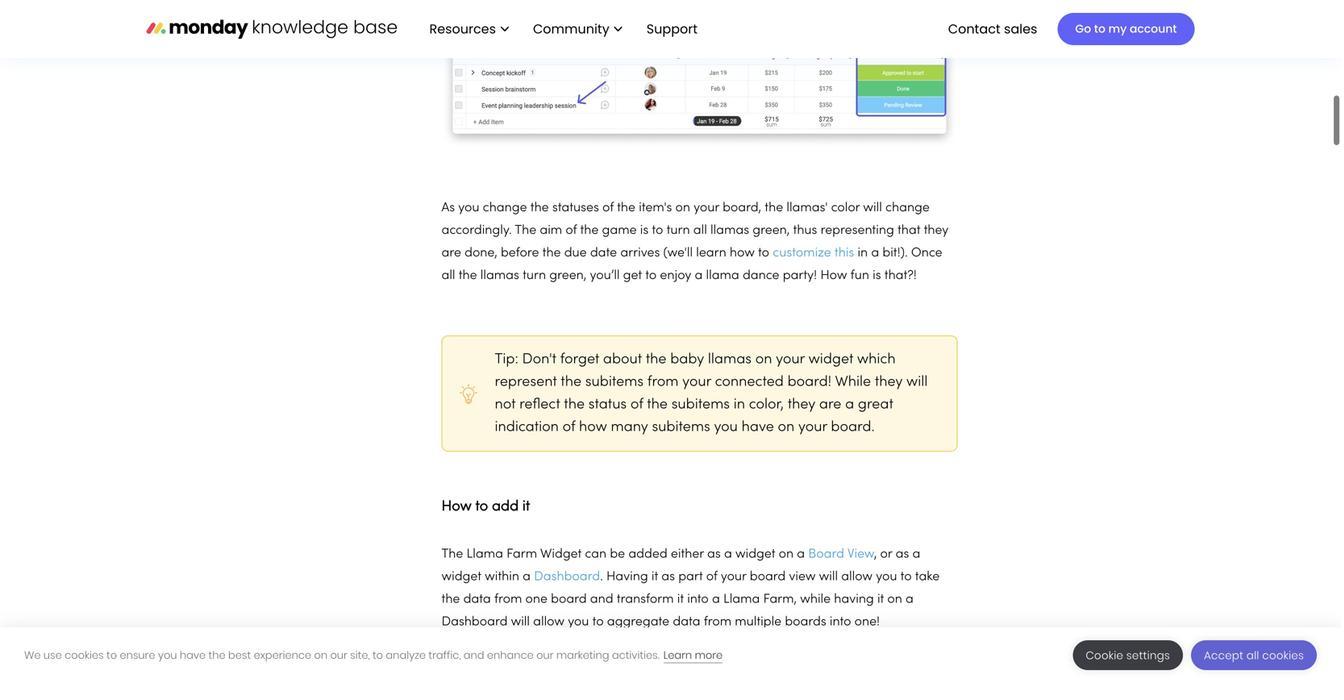Task type: vqa. For each thing, say whether or not it's contained in the screenshot.
the have in the you want to display data from on the Llama Farm Widget. Simply select a group to have it displayed on the widget, or unselec
no



Task type: describe. For each thing, give the bounding box(es) containing it.
resources link
[[422, 15, 517, 43]]

view
[[848, 549, 874, 561]]

of inside . having it as part of your board view will allow you to take the data from one board and transform it into a llama farm, while having it on a dashboard will allow you to aggregate data from multiple boards into one!
[[706, 571, 718, 583]]

go to my account link
[[1058, 13, 1195, 45]]

enjoy
[[660, 270, 692, 282]]

activities.
[[612, 648, 660, 663]]

part
[[679, 571, 703, 583]]

of right aim
[[566, 225, 577, 237]]

farm
[[507, 549, 537, 561]]

how inside nce all the llamas turn green, you'll get to enjoy a llama dance party! how fun is that?!
[[821, 270, 847, 282]]

your inside as you change the statuses of the item's on your board, the llamas' color will change accordingly. the aim of the game is to turn all llamas green, thus representing that they are done,
[[694, 202, 720, 214]]

the inside as you change the statuses of the item's on your board, the llamas' color will change accordingly. the aim of the game is to turn all llamas green, thus representing that they are done,
[[515, 225, 537, 237]]

while
[[800, 594, 831, 606]]

or
[[881, 549, 893, 561]]

on down the color,
[[778, 421, 795, 434]]

1 change from the left
[[483, 202, 527, 214]]

to left the take
[[901, 571, 912, 583]]

customize this link
[[773, 247, 858, 259]]

llamas'
[[787, 202, 828, 214]]

my
[[1109, 21, 1127, 37]]

to up dance
[[758, 247, 770, 259]]

on up the view
[[779, 549, 794, 561]]

game
[[602, 225, 637, 237]]

cookies for all
[[1263, 648, 1304, 663]]

experience
[[254, 648, 311, 663]]

one!
[[855, 616, 880, 628]]

, or as a widget within a
[[442, 549, 921, 583]]

community link
[[525, 15, 631, 43]]

a right having
[[906, 594, 914, 606]]

1 vertical spatial data
[[673, 616, 701, 628]]

all for nce
[[442, 270, 455, 282]]

we
[[24, 648, 41, 663]]

of up many
[[631, 398, 643, 412]]

the left status
[[564, 398, 585, 412]]

to inside nce all the llamas turn green, you'll get to enjoy a llama dance party! how fun is that?!
[[646, 270, 657, 282]]

will down one
[[511, 616, 530, 628]]

it right add at bottom left
[[523, 500, 530, 514]]

fun
[[851, 270, 870, 282]]

sales
[[1004, 20, 1038, 38]]

turn inside as you change the statuses of the item's on your board, the llamas' color will change accordingly. the aim of the game is to turn all llamas green, thus representing that they are done,
[[667, 225, 690, 237]]

before
[[501, 247, 539, 259]]

learn more link
[[664, 648, 723, 664]]

. having it as part of your board view will allow you to take the data from one board and transform it into a llama farm, while having it on a dashboard will allow you to aggregate data from multiple boards into one!
[[442, 571, 940, 628]]

aim
[[540, 225, 562, 237]]

contact
[[948, 20, 1001, 38]]

cookies for use
[[65, 648, 104, 663]]

green, inside nce all the llamas turn green, you'll get to enjoy a llama dance party! how fun is that?!
[[550, 270, 587, 282]]

0 vertical spatial how
[[730, 247, 755, 259]]

on inside as you change the statuses of the item's on your board, the llamas' color will change accordingly. the aim of the game is to turn all llamas green, thus representing that they are done,
[[676, 202, 691, 214]]

1 horizontal spatial as
[[708, 549, 721, 561]]

llamas inside as you change the statuses of the item's on your board, the llamas' color will change accordingly. the aim of the game is to turn all llamas green, thus representing that they are done,
[[711, 225, 750, 237]]

llamas inside nce all the llamas turn green, you'll get to enjoy a llama dance party! how fun is that?!
[[481, 270, 519, 282]]

list containing resources
[[413, 0, 711, 58]]

view
[[789, 571, 816, 583]]

have inside aby llamas on your widget which represent the subitems from your connected board! while they will not reflect the status of the subitems in color, they are a great indication of how many subitems you have on your board.
[[742, 421, 774, 434]]

thus
[[793, 225, 818, 237]]

0 horizontal spatial how
[[442, 500, 472, 514]]

enhance
[[487, 648, 534, 663]]

learn
[[696, 247, 727, 259]]

support
[[647, 20, 698, 38]]

site,
[[350, 648, 370, 663]]

0 vertical spatial llama
[[467, 549, 503, 561]]

widget
[[540, 549, 582, 561]]

multiple
[[735, 616, 782, 628]]

go
[[1076, 21, 1092, 37]]

settings
[[1127, 648, 1171, 663]]

the right "board,"
[[765, 202, 783, 214]]

0 vertical spatial board
[[750, 571, 786, 583]]

(we'll
[[664, 247, 693, 259]]

this
[[835, 247, 855, 259]]

board view link
[[809, 549, 874, 561]]

1 vertical spatial subitems
[[672, 398, 730, 412]]

the down forget
[[561, 376, 582, 389]]

to right 'site,'
[[373, 648, 383, 663]]

color
[[831, 202, 860, 214]]

the left best
[[209, 648, 226, 663]]

color,
[[749, 398, 784, 412]]

don't
[[522, 353, 557, 367]]

will down board
[[819, 571, 838, 583]]

can
[[585, 549, 607, 561]]

board.
[[831, 421, 875, 434]]

nce
[[922, 247, 943, 259]]

2 horizontal spatial from
[[704, 616, 732, 628]]

a inside nce all the llamas turn green, you'll get to enjoy a llama dance party! how fun is that?!
[[695, 270, 703, 282]]

dialog containing cookie settings
[[0, 628, 1342, 683]]

how to add it
[[442, 500, 530, 514]]

1 our from the left
[[330, 648, 348, 663]]

it up one!
[[878, 594, 884, 606]]

take
[[915, 571, 940, 583]]

the up many
[[647, 398, 668, 412]]

green, inside as you change the statuses of the item's on your board, the llamas' color will change accordingly. the aim of the game is to turn all llamas green, thus representing that they are done,
[[753, 225, 790, 237]]

party!
[[783, 270, 817, 282]]

having
[[834, 594, 874, 606]]

dance
[[743, 270, 780, 282]]

your down aby
[[683, 376, 711, 389]]

will inside aby llamas on your widget which represent the subitems from your connected board! while they will not reflect the status of the subitems in color, they are a great indication of how many subitems you have on your board.
[[907, 376, 928, 389]]

the up game
[[617, 202, 636, 214]]

the down 'statuses'
[[580, 225, 599, 237]]

statuses
[[552, 202, 599, 214]]

you inside dialog
[[158, 648, 177, 663]]

a inside aby llamas on your widget which represent the subitems from your connected board! while they will not reflect the status of the subitems in color, they are a great indication of how many subitems you have on your board.
[[846, 398, 854, 412]]

turn inside nce all the llamas turn green, you'll get to enjoy a llama dance party! how fun is that?!
[[523, 270, 546, 282]]

tip:
[[495, 353, 519, 367]]

to inside as you change the statuses of the item's on your board, the llamas' color will change accordingly. the aim of the game is to turn all llamas green, thus representing that they are done,
[[652, 225, 663, 237]]

to left add at bottom left
[[476, 500, 488, 514]]

all inside as you change the statuses of the item's on your board, the llamas' color will change accordingly. the aim of the game is to turn all llamas green, thus representing that they are done,
[[694, 225, 707, 237]]

while
[[835, 376, 871, 389]]

monday.com logo image
[[146, 12, 397, 46]]

to up marketing
[[593, 616, 604, 628]]

0 horizontal spatial from
[[494, 594, 522, 606]]

cookie settings
[[1086, 648, 1171, 663]]

on inside . having it as part of your board view will allow you to take the data from one board and transform it into a llama farm, while having it on a dashboard will allow you to aggregate data from multiple boards into one!
[[888, 594, 903, 606]]

that
[[898, 225, 921, 237]]

in inside aby llamas on your widget which represent the subitems from your connected board! while they will not reflect the status of the subitems in color, they are a great indication of how many subitems you have on your board.
[[734, 398, 745, 412]]

0 vertical spatial in
[[858, 247, 868, 259]]

board
[[809, 549, 845, 561]]

1 horizontal spatial they
[[875, 376, 903, 389]]

within
[[485, 571, 519, 583]]

accept all cookies
[[1204, 648, 1304, 663]]

the inside . having it as part of your board view will allow you to take the data from one board and transform it into a llama farm, while having it on a dashboard will allow you to aggregate data from multiple boards into one!
[[442, 594, 460, 606]]

as you change the statuses of the item's on your board, the llamas' color will change accordingly. the aim of the game is to turn all llamas green, thus representing that they are done,
[[442, 202, 949, 259]]

cookie settings button
[[1073, 641, 1183, 670]]

bit!)
[[883, 247, 905, 259]]

0 horizontal spatial into
[[687, 594, 709, 606]]

you'll
[[590, 270, 620, 282]]

nce all the llamas turn green, you'll get to enjoy a llama dance party! how fun is that?!
[[442, 247, 943, 282]]

a right either
[[724, 549, 732, 561]]

llamas inside aby llamas on your widget which represent the subitems from your connected board! while they will not reflect the status of the subitems in color, they are a great indication of how many subitems you have on your board.
[[708, 353, 752, 367]]

transform
[[617, 594, 674, 606]]

about
[[603, 353, 642, 367]]

your left board.
[[799, 421, 827, 434]]

are inside as you change the statuses of the item's on your board, the llamas' color will change accordingly. the aim of the game is to turn all llamas green, thus representing that they are done,
[[442, 247, 461, 259]]

dashboard inside . having it as part of your board view will allow you to take the data from one board and transform it into a llama farm, while having it on a dashboard will allow you to aggregate data from multiple boards into one!
[[442, 616, 508, 628]]

0 vertical spatial dashboard
[[534, 571, 600, 583]]

traffic,
[[429, 648, 461, 663]]

contact sales link
[[940, 15, 1046, 43]]

board!
[[788, 376, 832, 389]]

go to my account
[[1076, 21, 1177, 37]]

add
[[492, 500, 519, 514]]

arrives
[[621, 247, 660, 259]]

your inside . having it as part of your board view will allow you to take the data from one board and transform it into a llama farm, while having it on a dashboard will allow you to aggregate data from multiple boards into one!
[[721, 571, 747, 583]]

1 vertical spatial widget
[[736, 549, 776, 561]]

customize this
[[773, 247, 855, 259]]

we use cookies to ensure you have the best experience on our site, to analyze traffic, and enhance our marketing activities. learn more
[[24, 648, 723, 663]]



Task type: locate. For each thing, give the bounding box(es) containing it.
learn
[[664, 648, 692, 663]]

widget inside aby llamas on your widget which represent the subitems from your connected board! while they will not reflect the status of the subitems in color, they are a great indication of how many subitems you have on your board.
[[809, 353, 854, 367]]

is right fun at the top right of page
[[873, 270, 881, 282]]

2 horizontal spatial as
[[896, 549, 909, 561]]

farm,
[[764, 594, 797, 606]]

1 horizontal spatial board
[[750, 571, 786, 583]]

green, left thus
[[753, 225, 790, 237]]

as left part
[[662, 571, 675, 583]]

data
[[464, 594, 491, 606], [673, 616, 701, 628]]

2 our from the left
[[537, 648, 554, 663]]

that?!
[[885, 270, 917, 282]]

b
[[671, 353, 680, 367]]

allow
[[842, 571, 873, 583], [533, 616, 565, 628]]

and inside . having it as part of your board view will allow you to take the data from one board and transform it into a llama farm, while having it on a dashboard will allow you to aggregate data from multiple boards into one!
[[590, 594, 614, 606]]

0 horizontal spatial how
[[579, 421, 607, 434]]

date
[[590, 247, 617, 259]]

from up more at right bottom
[[704, 616, 732, 628]]

0 vertical spatial llamas
[[711, 225, 750, 237]]

as
[[442, 202, 455, 214]]

0 vertical spatial data
[[464, 594, 491, 606]]

1 horizontal spatial in
[[858, 247, 868, 259]]

it
[[523, 500, 530, 514], [652, 571, 658, 583], [677, 594, 684, 606], [878, 594, 884, 606]]

2 vertical spatial they
[[788, 398, 816, 412]]

1 horizontal spatial the
[[515, 225, 537, 237]]

green, down due
[[550, 270, 587, 282]]

0 horizontal spatial in
[[734, 398, 745, 412]]

2 vertical spatial from
[[704, 616, 732, 628]]

on up connected
[[756, 353, 772, 367]]

llamas
[[711, 225, 750, 237], [481, 270, 519, 282], [708, 353, 752, 367]]

all
[[694, 225, 707, 237], [442, 270, 455, 282], [1247, 648, 1260, 663]]

from down b
[[648, 376, 679, 389]]

to down item's
[[652, 225, 663, 237]]

a down , or as a widget within a
[[712, 594, 720, 606]]

widget up farm,
[[736, 549, 776, 561]]

1 cookies from the left
[[65, 648, 104, 663]]

1 horizontal spatial have
[[742, 421, 774, 434]]

to inside 'link'
[[1095, 21, 1106, 37]]

subitems right many
[[652, 421, 711, 434]]

on right experience
[[314, 648, 328, 663]]

use
[[43, 648, 62, 663]]

and
[[590, 594, 614, 606], [464, 648, 484, 663]]

0 vertical spatial turn
[[667, 225, 690, 237]]

resources
[[430, 20, 496, 38]]

0 vertical spatial have
[[742, 421, 774, 434]]

0 vertical spatial all
[[694, 225, 707, 237]]

1 vertical spatial the
[[442, 549, 463, 561]]

great
[[858, 398, 894, 412]]

one
[[526, 594, 548, 606]]

0 horizontal spatial widget
[[442, 571, 482, 583]]

0 horizontal spatial our
[[330, 648, 348, 663]]

as inside , or as a widget within a
[[896, 549, 909, 561]]

how up dance
[[730, 247, 755, 259]]

0 vertical spatial subitems
[[586, 376, 644, 389]]

you inside as you change the statuses of the item's on your board, the llamas' color will change accordingly. the aim of the game is to turn all llamas green, thus representing that they are done,
[[458, 202, 480, 214]]

account
[[1130, 21, 1177, 37]]

more
[[695, 648, 723, 663]]

board
[[750, 571, 786, 583], [551, 594, 587, 606]]

cookies inside accept all cookies button
[[1263, 648, 1304, 663]]

2 vertical spatial subitems
[[652, 421, 711, 434]]

customize
[[773, 247, 832, 259]]

0 vertical spatial widget
[[809, 353, 854, 367]]

0 horizontal spatial data
[[464, 594, 491, 606]]

1 horizontal spatial is
[[873, 270, 881, 282]]

of
[[603, 202, 614, 214], [566, 225, 577, 237], [631, 398, 643, 412], [563, 421, 575, 434], [706, 571, 718, 583]]

0 horizontal spatial all
[[442, 270, 455, 282]]

0 horizontal spatial llama
[[467, 549, 503, 561]]

connected
[[715, 376, 784, 389]]

support link
[[639, 15, 711, 43], [647, 20, 703, 38]]

. inside . having it as part of your board view will allow you to take the data from one board and transform it into a llama farm, while having it on a dashboard will allow you to aggregate data from multiple boards into one!
[[600, 571, 603, 583]]

all up learn
[[694, 225, 707, 237]]

. down can
[[600, 571, 603, 583]]

contact sales
[[948, 20, 1038, 38]]

either
[[671, 549, 704, 561]]

0 horizontal spatial are
[[442, 247, 461, 259]]

1 vertical spatial all
[[442, 270, 455, 282]]

ensure
[[120, 648, 155, 663]]

into down part
[[687, 594, 709, 606]]

1 vertical spatial .
[[600, 571, 603, 583]]

1 vertical spatial board
[[551, 594, 587, 606]]

dashboard link
[[534, 571, 600, 583]]

llamas up connected
[[708, 353, 752, 367]]

on right item's
[[676, 202, 691, 214]]

change up that
[[886, 202, 930, 214]]

the
[[531, 202, 549, 214], [617, 202, 636, 214], [765, 202, 783, 214], [580, 225, 599, 237], [543, 247, 561, 259], [459, 270, 477, 282], [646, 353, 667, 367], [561, 376, 582, 389], [564, 398, 585, 412], [647, 398, 668, 412], [442, 594, 460, 606], [209, 648, 226, 663]]

the down aim
[[543, 247, 561, 259]]

1 horizontal spatial llama
[[724, 594, 760, 606]]

dashboard down the widget
[[534, 571, 600, 583]]

aby
[[680, 353, 704, 367]]

dialog
[[0, 628, 1342, 683]]

2 change from the left
[[886, 202, 930, 214]]

they down board!
[[788, 398, 816, 412]]

all right the accept
[[1247, 648, 1260, 663]]

group_1__9_.png image
[[442, 0, 958, 148]]

the left b
[[646, 353, 667, 367]]

2 vertical spatial widget
[[442, 571, 482, 583]]

boards
[[785, 616, 827, 628]]

your up board!
[[776, 353, 805, 367]]

how down status
[[579, 421, 607, 434]]

get
[[623, 270, 642, 282]]

the up the before
[[515, 225, 537, 237]]

have left best
[[180, 648, 206, 663]]

as right or on the bottom of page
[[896, 549, 909, 561]]

dashboard up traffic,
[[442, 616, 508, 628]]

2 horizontal spatial all
[[1247, 648, 1260, 663]]

llamas down done,
[[481, 270, 519, 282]]

due
[[564, 247, 587, 259]]

1 horizontal spatial turn
[[667, 225, 690, 237]]

are left done,
[[442, 247, 461, 259]]

you inside aby llamas on your widget which represent the subitems from your connected board! while they will not reflect the status of the subitems in color, they are a great indication of how many subitems you have on your board.
[[714, 421, 738, 434]]

main element
[[413, 0, 1195, 58]]

0 horizontal spatial green,
[[550, 270, 587, 282]]

all down accordingly. at left top
[[442, 270, 455, 282]]

you right as at the top
[[458, 202, 480, 214]]

a
[[872, 247, 879, 259], [695, 270, 703, 282], [846, 398, 854, 412], [724, 549, 732, 561], [797, 549, 805, 561], [913, 549, 921, 561], [523, 571, 531, 583], [712, 594, 720, 606], [906, 594, 914, 606]]

0 vertical spatial from
[[648, 376, 679, 389]]

0 vertical spatial green,
[[753, 225, 790, 237]]

your right part
[[721, 571, 747, 583]]

0 vertical spatial .
[[905, 247, 908, 259]]

having
[[607, 571, 648, 583]]

it down "the llama farm widget can be added either as a widget on a board view"
[[652, 571, 658, 583]]

1 vertical spatial in
[[734, 398, 745, 412]]

the up traffic,
[[442, 594, 460, 606]]

1 vertical spatial green,
[[550, 270, 587, 282]]

our right enhance
[[537, 648, 554, 663]]

widget for llamas
[[809, 353, 854, 367]]

1 horizontal spatial are
[[820, 398, 842, 412]]

1 vertical spatial llama
[[724, 594, 760, 606]]

accept all cookies button
[[1192, 641, 1317, 670]]

how
[[730, 247, 755, 259], [579, 421, 607, 434]]

done,
[[465, 247, 498, 259]]

0 horizontal spatial they
[[788, 398, 816, 412]]

aggregate
[[607, 616, 670, 628]]

turn
[[667, 225, 690, 237], [523, 270, 546, 282]]

board up farm,
[[750, 571, 786, 583]]

from inside aby llamas on your widget which represent the subitems from your connected board! while they will not reflect the status of the subitems in color, they are a great indication of how many subitems you have on your board.
[[648, 376, 679, 389]]

0 vertical spatial allow
[[842, 571, 873, 583]]

to right go
[[1095, 21, 1106, 37]]

2 cookies from the left
[[1263, 648, 1304, 663]]

will inside as you change the statuses of the item's on your board, the llamas' color will change accordingly. the aim of the game is to turn all llamas green, thus representing that they are done,
[[864, 202, 882, 214]]

of right the indication
[[563, 421, 575, 434]]

best
[[228, 648, 251, 663]]

community
[[533, 20, 610, 38]]

1 vertical spatial is
[[873, 270, 881, 282]]

board down dashboard 'link'
[[551, 594, 587, 606]]

1 vertical spatial allow
[[533, 616, 565, 628]]

0 vertical spatial are
[[442, 247, 461, 259]]

1 horizontal spatial .
[[905, 247, 908, 259]]

on right having
[[888, 594, 903, 606]]

1 horizontal spatial change
[[886, 202, 930, 214]]

accordingly.
[[442, 225, 512, 237]]

a up the take
[[913, 549, 921, 561]]

1 horizontal spatial green,
[[753, 225, 790, 237]]

1 horizontal spatial our
[[537, 648, 554, 663]]

0 vertical spatial they
[[924, 225, 949, 237]]

are inside aby llamas on your widget which represent the subitems from your connected board! while they will not reflect the status of the subitems in color, they are a great indication of how many subitems you have on your board.
[[820, 398, 842, 412]]

. left o at the top right
[[905, 247, 908, 259]]

you down connected
[[714, 421, 738, 434]]

cookies right use
[[65, 648, 104, 663]]

all inside button
[[1247, 648, 1260, 663]]

1 horizontal spatial how
[[730, 247, 755, 259]]

1 horizontal spatial dashboard
[[534, 571, 600, 583]]

o
[[912, 247, 922, 259]]

cookies
[[65, 648, 104, 663], [1263, 648, 1304, 663]]

0 horizontal spatial turn
[[523, 270, 546, 282]]

1 horizontal spatial and
[[590, 594, 614, 606]]

0 horizontal spatial is
[[640, 225, 649, 237]]

indication
[[495, 421, 559, 434]]

as right either
[[708, 549, 721, 561]]

1 vertical spatial into
[[830, 616, 851, 628]]

you
[[458, 202, 480, 214], [714, 421, 738, 434], [876, 571, 897, 583], [568, 616, 589, 628], [158, 648, 177, 663]]

0 horizontal spatial board
[[551, 594, 587, 606]]

allow up having
[[842, 571, 873, 583]]

you down or on the bottom of page
[[876, 571, 897, 583]]

how
[[821, 270, 847, 282], [442, 500, 472, 514]]

1 horizontal spatial from
[[648, 376, 679, 389]]

2 vertical spatial llamas
[[708, 353, 752, 367]]

0 vertical spatial how
[[821, 270, 847, 282]]

represent
[[495, 376, 557, 389]]

widget left within
[[442, 571, 482, 583]]

is up arrives
[[640, 225, 649, 237]]

you right ensure
[[158, 648, 177, 663]]

the down done,
[[459, 270, 477, 282]]

0 vertical spatial the
[[515, 225, 537, 237]]

aby llamas on your widget which represent the subitems from your connected board! while they will not reflect the status of the subitems in color, they are a great indication of how many subitems you have on your board.
[[495, 353, 928, 434]]

will right while
[[907, 376, 928, 389]]

all inside nce all the llamas turn green, you'll get to enjoy a llama dance party! how fun is that?!
[[442, 270, 455, 282]]

1 vertical spatial have
[[180, 648, 206, 663]]

of right part
[[706, 571, 718, 583]]

1 vertical spatial and
[[464, 648, 484, 663]]

1 vertical spatial dashboard
[[442, 616, 508, 628]]

be
[[610, 549, 625, 561]]

turn down the before
[[523, 270, 546, 282]]

the down 'how to add it' at the left of the page
[[442, 549, 463, 561]]

1 horizontal spatial data
[[673, 616, 701, 628]]

into
[[687, 594, 709, 606], [830, 616, 851, 628]]

1 vertical spatial turn
[[523, 270, 546, 282]]

0 horizontal spatial allow
[[533, 616, 565, 628]]

all for accept
[[1247, 648, 1260, 663]]

have
[[742, 421, 774, 434], [180, 648, 206, 663]]

have down the color,
[[742, 421, 774, 434]]

is inside as you change the statuses of the item's on your board, the llamas' color will change accordingly. the aim of the game is to turn all llamas green, thus representing that they are done,
[[640, 225, 649, 237]]

1 horizontal spatial how
[[821, 270, 847, 282]]

0 vertical spatial and
[[590, 594, 614, 606]]

1 vertical spatial llamas
[[481, 270, 519, 282]]

,
[[874, 549, 877, 561]]

the
[[515, 225, 537, 237], [442, 549, 463, 561]]

how inside aby llamas on your widget which represent the subitems from your connected board! while they will not reflect the status of the subitems in color, they are a great indication of how many subitems you have on your board.
[[579, 421, 607, 434]]

0 vertical spatial is
[[640, 225, 649, 237]]

data up "learn more" link at bottom
[[673, 616, 701, 628]]

subitems down aby
[[672, 398, 730, 412]]

1 vertical spatial how
[[442, 500, 472, 514]]

of up game
[[603, 202, 614, 214]]

a left bit!) at the top right of page
[[872, 247, 879, 259]]

item's
[[639, 202, 672, 214]]

in a bit!) . o
[[858, 247, 922, 259]]

1 vertical spatial they
[[875, 376, 903, 389]]

many
[[611, 421, 648, 434]]

0 horizontal spatial have
[[180, 648, 206, 663]]

our left 'site,'
[[330, 648, 348, 663]]

1 vertical spatial are
[[820, 398, 842, 412]]

a up the view
[[797, 549, 805, 561]]

1 vertical spatial how
[[579, 421, 607, 434]]

analyze
[[386, 648, 426, 663]]

marketing
[[557, 648, 609, 663]]

0 vertical spatial into
[[687, 594, 709, 606]]

the up aim
[[531, 202, 549, 214]]

cookies right the accept
[[1263, 648, 1304, 663]]

change
[[483, 202, 527, 214], [886, 202, 930, 214]]

as inside . having it as part of your board view will allow you to take the data from one board and transform it into a llama farm, while having it on a dashboard will allow you to aggregate data from multiple boards into one!
[[662, 571, 675, 583]]

how down this
[[821, 270, 847, 282]]

are down board!
[[820, 398, 842, 412]]

1 horizontal spatial into
[[830, 616, 851, 628]]

the inside nce all the llamas turn green, you'll get to enjoy a llama dance party! how fun is that?!
[[459, 270, 477, 282]]

0 horizontal spatial cookies
[[65, 648, 104, 663]]

into down having
[[830, 616, 851, 628]]

widget inside , or as a widget within a
[[442, 571, 482, 583]]

will
[[864, 202, 882, 214], [907, 376, 928, 389], [819, 571, 838, 583], [511, 616, 530, 628]]

turn up '(we'll'
[[667, 225, 690, 237]]

your left "board,"
[[694, 202, 720, 214]]

to left ensure
[[106, 648, 117, 663]]

2 horizontal spatial widget
[[809, 353, 854, 367]]

it down part
[[677, 594, 684, 606]]

you up marketing
[[568, 616, 589, 628]]

will right the color
[[864, 202, 882, 214]]

1 horizontal spatial all
[[694, 225, 707, 237]]

llama
[[706, 270, 740, 282]]

0 horizontal spatial as
[[662, 571, 675, 583]]

a down farm
[[523, 571, 531, 583]]

a right enjoy
[[695, 270, 703, 282]]

on
[[676, 202, 691, 214], [756, 353, 772, 367], [778, 421, 795, 434], [779, 549, 794, 561], [888, 594, 903, 606], [314, 648, 328, 663]]

widget for or
[[442, 571, 482, 583]]

0 horizontal spatial .
[[600, 571, 603, 583]]

0 horizontal spatial dashboard
[[442, 616, 508, 628]]

they inside as you change the statuses of the item's on your board, the llamas' color will change accordingly. the aim of the game is to turn all llamas green, thus representing that they are done,
[[924, 225, 949, 237]]

in right this
[[858, 247, 868, 259]]

.
[[905, 247, 908, 259], [600, 571, 603, 583]]

2 horizontal spatial they
[[924, 225, 949, 237]]

how left add at bottom left
[[442, 500, 472, 514]]

llama inside . having it as part of your board view will allow you to take the data from one board and transform it into a llama farm, while having it on a dashboard will allow you to aggregate data from multiple boards into one!
[[724, 594, 760, 606]]

in down connected
[[734, 398, 745, 412]]

list
[[413, 0, 711, 58]]

as
[[708, 549, 721, 561], [896, 549, 909, 561], [662, 571, 675, 583]]

2 vertical spatial all
[[1247, 648, 1260, 663]]

llama up multiple at the right bottom of the page
[[724, 594, 760, 606]]

status
[[589, 398, 627, 412]]

1 horizontal spatial cookies
[[1263, 648, 1304, 663]]

is inside nce all the llamas turn green, you'll get to enjoy a llama dance party! how fun is that?!
[[873, 270, 881, 282]]



